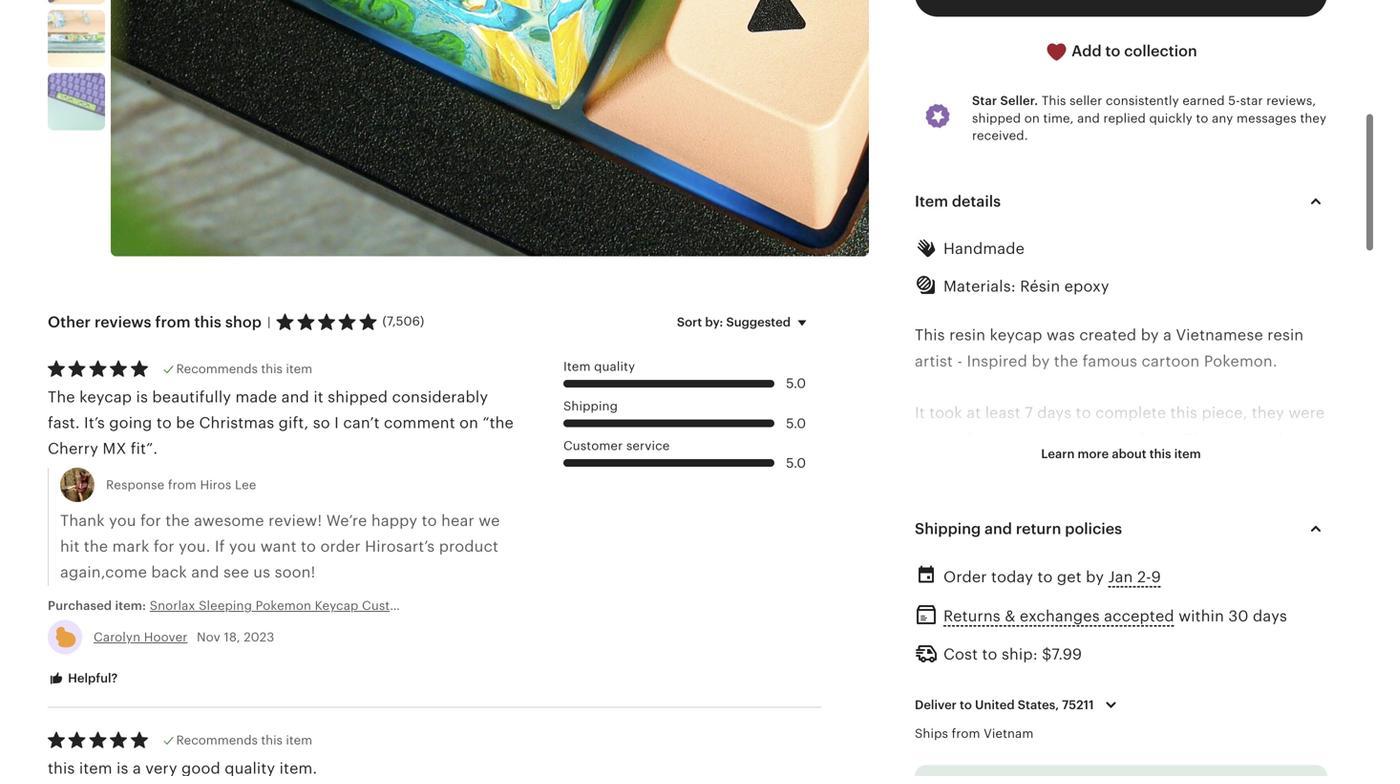Task type: locate. For each thing, give the bounding box(es) containing it.
on left "the at the left of page
[[460, 415, 479, 432]]

1 vertical spatial they
[[1253, 405, 1285, 422]]

on inside the keycap is beautifully made and it shipped considerably fast.  it's going to be christmas gift, so i can't comment on "the cherry mx fit".
[[460, 415, 479, 432]]

gift
[[1239, 639, 1265, 656]]

days right 7
[[1038, 405, 1072, 422]]

star
[[1241, 94, 1264, 108]]

shipped
[[973, 111, 1022, 125], [328, 389, 388, 406]]

0 horizontal spatial they
[[1253, 405, 1285, 422]]

resin up "-"
[[950, 327, 986, 344]]

1 horizontal spatial shipped
[[973, 111, 1022, 125]]

shipped for i
[[328, 389, 388, 406]]

shipping inside dropdown button
[[915, 521, 982, 538]]

helpful?
[[65, 672, 118, 686]]

0 vertical spatial recommends
[[176, 362, 258, 376]]

shipping for shipping
[[564, 399, 618, 414]]

more inside 'it took at least 7 days to complete this piece, they were painted in watercolor layer by layer. the resin is then poured into thin layers and allowed to dry completely and continues with a new layer of paint. the pokemon gradually appear and look like a 3d cube. epoxy resins will keep them forever so you can see the pokemon every day right in your home or office. the attention to detail, different types of materials, and obvious time and effort spent make a one-of-a-kind, tranquil piece of art. makes a great, unique gift and a beautiful decor piece. works used to decorate your keyboard, or office desk make you feel more comfortable and relaxed.'
[[1023, 717, 1061, 734]]

a left one-
[[1184, 613, 1192, 630]]

and down keyboard,
[[1161, 717, 1189, 734]]

1 horizontal spatial days
[[1254, 608, 1288, 625]]

0 horizontal spatial shipped
[[328, 389, 388, 406]]

1 vertical spatial days
[[1254, 608, 1288, 625]]

so down the look
[[1085, 535, 1102, 552]]

about
[[1113, 447, 1147, 462]]

is left then
[[1257, 431, 1269, 448]]

7.99
[[1052, 647, 1083, 664]]

item left details
[[915, 193, 949, 210]]

1 vertical spatial so
[[1085, 535, 1102, 552]]

soon!
[[275, 564, 316, 582]]

1 vertical spatial item
[[1175, 447, 1202, 462]]

you down used
[[959, 717, 987, 734]]

0 horizontal spatial shipping
[[564, 399, 618, 414]]

1 horizontal spatial shipping
[[915, 521, 982, 538]]

and down seller
[[1078, 111, 1101, 125]]

we're
[[326, 513, 367, 530]]

0 vertical spatial more
[[1078, 447, 1110, 462]]

pokemon down completely
[[1248, 483, 1316, 500]]

0 horizontal spatial on
[[460, 415, 479, 432]]

1 5.0 from the top
[[787, 376, 807, 391]]

7
[[1025, 405, 1034, 422]]

1 horizontal spatial make
[[1140, 613, 1179, 630]]

1 vertical spatial see
[[224, 564, 249, 582]]

1 vertical spatial more
[[1023, 717, 1061, 734]]

cube.
[[1180, 509, 1222, 526]]

see inside 'it took at least 7 days to complete this piece, they were painted in watercolor layer by layer. the resin is then poured into thin layers and allowed to dry completely and continues with a new layer of paint. the pokemon gradually appear and look like a 3d cube. epoxy resins will keep them forever so you can see the pokemon every day right in your home or office. the attention to detail, different types of materials, and obvious time and effort spent make a one-of-a-kind, tranquil piece of art. makes a great, unique gift and a beautiful decor piece. works used to decorate your keyboard, or office desk make you feel more comfortable and relaxed.'
[[1169, 535, 1195, 552]]

keycap up it's
[[79, 389, 132, 406]]

jan 2-9 button
[[1109, 564, 1162, 591]]

from for response
[[168, 478, 197, 492]]

service
[[627, 439, 670, 453]]

details
[[952, 193, 1002, 210]]

kind,
[[1264, 613, 1301, 630]]

piece,
[[1203, 405, 1248, 422]]

this inside this resin keycap was created by a vietnamese resin artist - inspired by the famous cartoon pokemon.
[[915, 327, 946, 344]]

vietnamese
[[1177, 327, 1264, 344]]

2 horizontal spatial resin
[[1268, 327, 1305, 344]]

0 horizontal spatial your
[[1049, 561, 1082, 578]]

inspired
[[967, 353, 1028, 370]]

0 vertical spatial make
[[1140, 613, 1179, 630]]

1 horizontal spatial so
[[1085, 535, 1102, 552]]

1 horizontal spatial see
[[1169, 535, 1195, 552]]

0 horizontal spatial so
[[313, 415, 330, 432]]

2 vertical spatial from
[[952, 727, 981, 741]]

item left "quality"
[[564, 360, 591, 374]]

created
[[1080, 327, 1137, 344]]

of up 3d in the right bottom of the page
[[1150, 483, 1165, 500]]

1 horizontal spatial your
[[1096, 691, 1129, 708]]

effort
[[1048, 613, 1089, 630]]

0 horizontal spatial days
[[1038, 405, 1072, 422]]

make down 'deliver'
[[915, 717, 955, 734]]

0 horizontal spatial see
[[224, 564, 249, 582]]

by down complete
[[1119, 431, 1137, 448]]

they inside 'it took at least 7 days to complete this piece, they were painted in watercolor layer by layer. the resin is then poured into thin layers and allowed to dry completely and continues with a new layer of paint. the pokemon gradually appear and look like a 3d cube. epoxy resins will keep them forever so you can see the pokemon every day right in your home or office. the attention to detail, different types of materials, and obvious time and effort spent make a one-of-a-kind, tranquil piece of art. makes a great, unique gift and a beautiful decor piece. works used to decorate your keyboard, or office desk make you feel more comfortable and relaxed.'
[[1253, 405, 1285, 422]]

this
[[1042, 94, 1067, 108], [915, 327, 946, 344]]

or up the relaxed.
[[1211, 691, 1227, 708]]

new
[[1075, 483, 1105, 500]]

shipped up "can't"
[[328, 389, 388, 406]]

from left the hiros
[[168, 478, 197, 492]]

order
[[944, 569, 988, 586]]

to down earned at right top
[[1197, 111, 1209, 125]]

to right add
[[1106, 42, 1121, 60]]

keycap inside the keycap is beautifully made and it shipped considerably fast.  it's going to be christmas gift, so i can't comment on "the cherry mx fit".
[[79, 389, 132, 406]]

0 vertical spatial days
[[1038, 405, 1072, 422]]

artist
[[915, 353, 954, 370]]

0 horizontal spatial make
[[915, 717, 955, 734]]

this up time, at right
[[1042, 94, 1067, 108]]

0 horizontal spatial item
[[564, 360, 591, 374]]

0 vertical spatial item
[[915, 193, 949, 210]]

shop
[[225, 314, 262, 331]]

1 horizontal spatial or
[[1211, 691, 1227, 708]]

2 5.0 from the top
[[787, 416, 807, 431]]

by up cartoon
[[1142, 327, 1160, 344]]

a left 3d in the right bottom of the page
[[1143, 509, 1152, 526]]

returns
[[944, 608, 1001, 625]]

see
[[1169, 535, 1195, 552], [224, 564, 249, 582]]

1 vertical spatial shipped
[[328, 389, 388, 406]]

layer right learn
[[1079, 431, 1115, 448]]

from right ships
[[952, 727, 981, 741]]

2 vertical spatial 5.0
[[787, 456, 807, 471]]

is inside 'it took at least 7 days to complete this piece, they were painted in watercolor layer by layer. the resin is then poured into thin layers and allowed to dry completely and continues with a new layer of paint. the pokemon gradually appear and look like a 3d cube. epoxy resins will keep them forever so you can see the pokemon every day right in your home or office. the attention to detail, different types of materials, and obvious time and effort spent make a one-of-a-kind, tranquil piece of art. makes a great, unique gift and a beautiful decor piece. works used to decorate your keyboard, or office desk make you feel more comfortable and relaxed.'
[[1257, 431, 1269, 448]]

1 recommends this item from the top
[[176, 362, 313, 376]]

layer up like
[[1110, 483, 1146, 500]]

they inside this seller consistently earned 5-star reviews, shipped on time, and replied quickly to any messages they received.
[[1301, 111, 1327, 125]]

snorlax sleeping pokemon keycap custom pokemon resin keycap image 9 image
[[48, 10, 105, 67]]

and left it
[[282, 389, 310, 406]]

so inside 'it took at least 7 days to complete this piece, they were painted in watercolor layer by layer. the resin is then poured into thin layers and allowed to dry completely and continues with a new layer of paint. the pokemon gradually appear and look like a 3d cube. epoxy resins will keep them forever so you can see the pokemon every day right in your home or office. the attention to detail, different types of materials, and obvious time and effort spent make a one-of-a-kind, tranquil piece of art. makes a great, unique gift and a beautiful decor piece. works used to decorate your keyboard, or office desk make you feel more comfortable and relaxed.'
[[1085, 535, 1102, 552]]

made
[[236, 389, 277, 406]]

purchased
[[48, 599, 112, 613]]

the up dry
[[1185, 431, 1213, 448]]

policies
[[1066, 521, 1123, 538]]

1 vertical spatial item
[[564, 360, 591, 374]]

0 vertical spatial 5.0
[[787, 376, 807, 391]]

comfortable
[[1065, 717, 1157, 734]]

seller.
[[1001, 94, 1039, 108]]

other
[[48, 314, 91, 331]]

and right keep
[[985, 521, 1013, 538]]

0 vertical spatial keycap
[[990, 327, 1043, 344]]

tranquil
[[915, 639, 973, 656]]

of up within
[[1203, 587, 1218, 604]]

this for resin
[[915, 327, 946, 344]]

this resin keycap was created by a vietnamese resin artist - inspired by the famous cartoon pokemon.
[[915, 327, 1305, 370]]

1 horizontal spatial more
[[1078, 447, 1110, 462]]

sort by: suggested button
[[663, 302, 828, 342]]

0 vertical spatial see
[[1169, 535, 1195, 552]]

learn
[[1042, 447, 1075, 462]]

at
[[967, 405, 982, 422]]

keycap up inspired
[[990, 327, 1043, 344]]

0 horizontal spatial keycap
[[79, 389, 132, 406]]

1 horizontal spatial on
[[1025, 111, 1040, 125]]

0 vertical spatial your
[[1049, 561, 1082, 578]]

make up great,
[[1140, 613, 1179, 630]]

shipped inside the keycap is beautifully made and it shipped considerably fast.  it's going to be christmas gift, so i can't comment on "the cherry mx fit".
[[328, 389, 388, 406]]

1 vertical spatial for
[[154, 538, 175, 556]]

poured
[[915, 457, 969, 474]]

0 horizontal spatial is
[[136, 389, 148, 406]]

1 vertical spatial or
[[1211, 691, 1227, 708]]

the up "fast."
[[48, 389, 75, 406]]

1 vertical spatial make
[[915, 717, 955, 734]]

0 vertical spatial of
[[1150, 483, 1165, 500]]

your up comfortable on the right of page
[[1096, 691, 1129, 708]]

0 vertical spatial this
[[1042, 94, 1067, 108]]

on inside this seller consistently earned 5-star reviews, shipped on time, and replied quickly to any messages they received.
[[1025, 111, 1040, 125]]

0 vertical spatial so
[[313, 415, 330, 432]]

the
[[1055, 353, 1079, 370], [166, 513, 190, 530], [1199, 535, 1223, 552], [84, 538, 108, 556]]

within
[[1179, 608, 1225, 625]]

days
[[1038, 405, 1072, 422], [1254, 608, 1288, 625]]

so left i
[[313, 415, 330, 432]]

the down dry
[[1216, 483, 1243, 500]]

item inside dropdown button
[[1175, 447, 1202, 462]]

more right learn
[[1078, 447, 1110, 462]]

states,
[[1018, 698, 1060, 713]]

days down "materials,"
[[1254, 608, 1288, 625]]

0 horizontal spatial more
[[1023, 717, 1061, 734]]

in up into on the bottom of the page
[[977, 431, 990, 448]]

shipping up the customer
[[564, 399, 618, 414]]

1 horizontal spatial item
[[915, 193, 949, 210]]

pokemon.
[[1205, 353, 1278, 370]]

layer
[[1079, 431, 1115, 448], [1110, 483, 1146, 500]]

i
[[335, 415, 339, 432]]

3 5.0 from the top
[[787, 456, 807, 471]]

0 vertical spatial or
[[1133, 561, 1149, 578]]

5.0 for quality
[[787, 376, 807, 391]]

so
[[313, 415, 330, 432], [1085, 535, 1102, 552]]

1 horizontal spatial this
[[1042, 94, 1067, 108]]

deliver to united states, 75211 button
[[901, 685, 1138, 726]]

this inside this seller consistently earned 5-star reviews, shipped on time, and replied quickly to any messages they received.
[[1042, 94, 1067, 108]]

resin down piece,
[[1217, 431, 1253, 448]]

cartoon
[[1142, 353, 1201, 370]]

the down every
[[915, 587, 943, 604]]

suggested
[[727, 315, 791, 330]]

office.
[[1153, 561, 1201, 578]]

received.
[[973, 129, 1029, 143]]

christmas
[[199, 415, 274, 432]]

for up mark
[[140, 513, 161, 530]]

and inside this seller consistently earned 5-star reviews, shipped on time, and replied quickly to any messages they received.
[[1078, 111, 1101, 125]]

it
[[314, 389, 324, 406]]

us
[[253, 564, 271, 582]]

1 vertical spatial this
[[915, 327, 946, 344]]

the keycap is beautifully made and it shipped considerably fast.  it's going to be christmas gift, so i can't comment on "the cherry mx fit".
[[48, 389, 514, 458]]

1 vertical spatial is
[[1257, 431, 1269, 448]]

more
[[1078, 447, 1110, 462], [1023, 717, 1061, 734]]

of left $
[[1023, 639, 1038, 656]]

0 vertical spatial shipping
[[564, 399, 618, 414]]

cost
[[944, 647, 979, 664]]

1 vertical spatial recommends
[[176, 734, 258, 748]]

materials:
[[944, 278, 1017, 295]]

1 horizontal spatial keycap
[[990, 327, 1043, 344]]

see left us
[[224, 564, 249, 582]]

"the
[[483, 415, 514, 432]]

item for item details
[[915, 193, 949, 210]]

will
[[915, 535, 941, 552]]

a inside this resin keycap was created by a vietnamese resin artist - inspired by the famous cartoon pokemon.
[[1164, 327, 1173, 344]]

shipped inside this seller consistently earned 5-star reviews, shipped on time, and replied quickly to any messages they received.
[[973, 111, 1022, 125]]

and inside dropdown button
[[985, 521, 1013, 538]]

is
[[136, 389, 148, 406], [1257, 431, 1269, 448]]

you.
[[179, 538, 211, 556]]

0 vertical spatial is
[[136, 389, 148, 406]]

from for ships
[[952, 727, 981, 741]]

quality
[[594, 360, 636, 374]]

1 horizontal spatial they
[[1301, 111, 1327, 125]]

you right 'if'
[[229, 538, 256, 556]]

5.0 for service
[[787, 456, 807, 471]]

0 horizontal spatial this
[[915, 327, 946, 344]]

to left be
[[157, 415, 172, 432]]

customer
[[564, 439, 623, 453]]

is inside the keycap is beautifully made and it shipped considerably fast.  it's going to be christmas gift, so i can't comment on "the cherry mx fit".
[[136, 389, 148, 406]]

0 vertical spatial in
[[977, 431, 990, 448]]

the down was
[[1055, 353, 1079, 370]]

0 vertical spatial they
[[1301, 111, 1327, 125]]

and down kind,
[[1269, 639, 1297, 656]]

is up going
[[136, 389, 148, 406]]

2 vertical spatial item
[[286, 734, 313, 748]]

to left dry
[[1182, 457, 1197, 474]]

more down states,
[[1023, 717, 1061, 734]]

resin up "pokemon."
[[1268, 327, 1305, 344]]

1 horizontal spatial resin
[[1217, 431, 1253, 448]]

painted
[[915, 431, 972, 448]]

learn more about this item
[[1042, 447, 1202, 462]]

to up the detail,
[[1038, 569, 1053, 586]]

shipped up received.
[[973, 111, 1022, 125]]

pokemon down epoxy
[[1227, 535, 1296, 552]]

on down seller.
[[1025, 111, 1040, 125]]

0 vertical spatial on
[[1025, 111, 1040, 125]]

0 vertical spatial pokemon
[[1248, 483, 1316, 500]]

in right "right"
[[1031, 561, 1045, 578]]

1 vertical spatial from
[[168, 478, 197, 492]]

for up the back
[[154, 538, 175, 556]]

1 vertical spatial recommends this item
[[176, 734, 313, 748]]

you
[[109, 513, 136, 530], [1106, 535, 1133, 552], [229, 538, 256, 556], [959, 717, 987, 734]]

see inside thank you for the awesome review! we're happy to hear we hit the mark for you. if you want to order hirosart's product again,come back and see us soon!
[[224, 564, 249, 582]]

mx
[[103, 441, 126, 458]]

from right reviews
[[155, 314, 191, 331]]

2 recommends this item from the top
[[176, 734, 313, 748]]

right
[[991, 561, 1027, 578]]

returns & exchanges accepted within 30 days
[[944, 608, 1288, 625]]

day
[[960, 561, 987, 578]]

0 horizontal spatial in
[[977, 431, 990, 448]]

one-
[[1196, 613, 1230, 630]]

0 vertical spatial from
[[155, 314, 191, 331]]

it
[[915, 405, 926, 422]]

see up office.
[[1169, 535, 1195, 552]]

a up cartoon
[[1164, 327, 1173, 344]]

1 vertical spatial on
[[460, 415, 479, 432]]

the down cube.
[[1199, 535, 1223, 552]]

item inside dropdown button
[[915, 193, 949, 210]]

replied
[[1104, 111, 1147, 125]]

1 vertical spatial 5.0
[[787, 416, 807, 431]]

1 recommends from the top
[[176, 362, 258, 376]]

2 vertical spatial of
[[1023, 639, 1038, 656]]

or left 9
[[1133, 561, 1149, 578]]

this up artist
[[915, 327, 946, 344]]

they up then
[[1253, 405, 1285, 422]]

1 vertical spatial shipping
[[915, 521, 982, 538]]

by
[[1142, 327, 1160, 344], [1032, 353, 1051, 370], [1119, 431, 1137, 448], [1087, 569, 1105, 586]]

this for seller
[[1042, 94, 1067, 108]]

1 horizontal spatial is
[[1257, 431, 1269, 448]]

0 vertical spatial shipped
[[973, 111, 1022, 125]]

to left united
[[960, 698, 973, 713]]

if
[[215, 538, 225, 556]]

shipping and return policies
[[915, 521, 1123, 538]]

they down reviews,
[[1301, 111, 1327, 125]]

0 vertical spatial recommends this item
[[176, 362, 313, 376]]

1 vertical spatial of
[[1203, 587, 1218, 604]]

your up the detail,
[[1049, 561, 1082, 578]]

look
[[1078, 509, 1109, 526]]

any
[[1213, 111, 1234, 125]]

dry
[[1201, 457, 1226, 474]]

shipping up every
[[915, 521, 982, 538]]

1 vertical spatial in
[[1031, 561, 1045, 578]]

to left hear
[[422, 513, 437, 530]]

and down you.
[[191, 564, 219, 582]]

great,
[[1135, 639, 1179, 656]]

1 vertical spatial keycap
[[79, 389, 132, 406]]

by inside 'it took at least 7 days to complete this piece, they were painted in watercolor layer by layer. the resin is then poured into thin layers and allowed to dry completely and continues with a new layer of paint. the pokemon gradually appear and look like a 3d cube. epoxy resins will keep them forever so you can see the pokemon every day right in your home or office. the attention to detail, different types of materials, and obvious time and effort spent make a one-of-a-kind, tranquil piece of art. makes a great, unique gift and a beautiful decor piece. works used to decorate your keyboard, or office desk make you feel more comfortable and relaxed.'
[[1119, 431, 1137, 448]]



Task type: describe. For each thing, give the bounding box(es) containing it.
layers
[[1040, 457, 1083, 474]]

hear
[[442, 513, 475, 530]]

item details button
[[898, 179, 1345, 225]]

sort
[[677, 315, 703, 330]]

1 vertical spatial layer
[[1110, 483, 1146, 500]]

office
[[1231, 691, 1274, 708]]

considerably
[[392, 389, 488, 406]]

and down poured
[[915, 483, 943, 500]]

the inside this resin keycap was created by a vietnamese resin artist - inspired by the famous cartoon pokemon.
[[1055, 353, 1079, 370]]

order
[[321, 538, 361, 556]]

resin inside 'it took at least 7 days to complete this piece, they were painted in watercolor layer by layer. the resin is then poured into thin layers and allowed to dry completely and continues with a new layer of paint. the pokemon gradually appear and look like a 3d cube. epoxy resins will keep them forever so you can see the pokemon every day right in your home or office. the attention to detail, different types of materials, and obvious time and effort spent make a one-of-a-kind, tranquil piece of art. makes a great, unique gift and a beautiful decor piece. works used to decorate your keyboard, or office desk make you feel more comfortable and relaxed.'
[[1217, 431, 1253, 448]]

ship:
[[1002, 647, 1038, 664]]

united
[[976, 698, 1015, 713]]

the right hit
[[84, 538, 108, 556]]

shipping for shipping and return policies
[[915, 521, 982, 538]]

2 recommends from the top
[[176, 734, 258, 748]]

to left complete
[[1077, 405, 1092, 422]]

by:
[[706, 315, 724, 330]]

and up kind,
[[1299, 587, 1327, 604]]

75211
[[1063, 698, 1095, 713]]

$
[[1043, 647, 1052, 664]]

earned
[[1183, 94, 1226, 108]]

-
[[958, 353, 963, 370]]

exchanges
[[1020, 608, 1101, 625]]

reviews,
[[1267, 94, 1317, 108]]

0 horizontal spatial of
[[1023, 639, 1038, 656]]

detail,
[[1038, 587, 1085, 604]]

this inside 'it took at least 7 days to complete this piece, they were painted in watercolor layer by layer. the resin is then poured into thin layers and allowed to dry completely and continues with a new layer of paint. the pokemon gradually appear and look like a 3d cube. epoxy resins will keep them forever so you can see the pokemon every day right in your home or office. the attention to detail, different types of materials, and obvious time and effort spent make a one-of-a-kind, tranquil piece of art. makes a great, unique gift and a beautiful decor piece. works used to decorate your keyboard, or office desk make you feel more comfortable and relaxed.'
[[1171, 405, 1198, 422]]

customer service
[[564, 439, 670, 453]]

to down today
[[1019, 587, 1034, 604]]

it took at least 7 days to complete this piece, they were painted in watercolor layer by layer. the resin is then poured into thin layers and allowed to dry completely and continues with a new layer of paint. the pokemon gradually appear and look like a 3d cube. epoxy resins will keep them forever so you can see the pokemon every day right in your home or office. the attention to detail, different types of materials, and obvious time and effort spent make a one-of-a-kind, tranquil piece of art. makes a great, unique gift and a beautiful decor piece. works used to decorate your keyboard, or office desk make you feel more comfortable and relaxed.
[[915, 405, 1327, 734]]

today
[[992, 569, 1034, 586]]

hoover
[[144, 631, 188, 645]]

you up mark
[[109, 513, 136, 530]]

home
[[1086, 561, 1129, 578]]

so inside the keycap is beautifully made and it shipped considerably fast.  it's going to be christmas gift, so i can't comment on "the cherry mx fit".
[[313, 415, 330, 432]]

add to collection button
[[915, 28, 1328, 75]]

a down spent
[[1122, 639, 1131, 656]]

get
[[1058, 569, 1082, 586]]

to up decor
[[983, 647, 998, 664]]

1 horizontal spatial of
[[1150, 483, 1165, 500]]

works
[[915, 691, 961, 708]]

item for item quality
[[564, 360, 591, 374]]

decorate
[[1025, 691, 1092, 708]]

carolyn
[[94, 631, 141, 645]]

learn more about this item button
[[1027, 437, 1216, 472]]

and right time
[[1016, 613, 1044, 630]]

|
[[268, 315, 271, 330]]

of-
[[1230, 613, 1250, 630]]

keyboard,
[[1133, 691, 1207, 708]]

attention
[[947, 587, 1015, 604]]

5-
[[1229, 94, 1241, 108]]

0 vertical spatial layer
[[1079, 431, 1115, 448]]

to inside dropdown button
[[960, 698, 973, 713]]

30
[[1229, 608, 1250, 625]]

the up you.
[[166, 513, 190, 530]]

the inside the keycap is beautifully made and it shipped considerably fast.  it's going to be christmas gift, so i can't comment on "the cherry mx fit".
[[48, 389, 75, 406]]

star seller.
[[973, 94, 1039, 108]]

9
[[1152, 569, 1162, 586]]

epoxy
[[1226, 509, 1271, 526]]

famous
[[1083, 353, 1138, 370]]

keep
[[945, 535, 981, 552]]

thin
[[1007, 457, 1036, 474]]

1 vertical spatial your
[[1096, 691, 1129, 708]]

going
[[109, 415, 152, 432]]

and up forever
[[1045, 509, 1073, 526]]

a up desk
[[1301, 639, 1310, 656]]

item details
[[915, 193, 1002, 210]]

a left new at the bottom of the page
[[1062, 483, 1070, 500]]

you down like
[[1106, 535, 1133, 552]]

by right get at the right bottom of page
[[1087, 569, 1105, 586]]

and up new at the bottom of the page
[[1087, 457, 1115, 474]]

snorlax sleeping pokemon keycap custom pokemon resin keycap image 10 image
[[48, 73, 105, 131]]

the inside 'it took at least 7 days to complete this piece, they were painted in watercolor layer by layer. the resin is then poured into thin layers and allowed to dry completely and continues with a new layer of paint. the pokemon gradually appear and look like a 3d cube. epoxy resins will keep them forever so you can see the pokemon every day right in your home or office. the attention to detail, different types of materials, and obvious time and effort spent make a one-of-a-kind, tranquil piece of art. makes a great, unique gift and a beautiful decor piece. works used to decorate your keyboard, or office desk make you feel more comfortable and relaxed.'
[[1199, 535, 1223, 552]]

seller
[[1070, 94, 1103, 108]]

vietnam
[[984, 727, 1034, 741]]

ships from vietnam
[[915, 727, 1034, 741]]

deliver
[[915, 698, 957, 713]]

to down review!
[[301, 538, 316, 556]]

shipped for received.
[[973, 111, 1022, 125]]

every
[[915, 561, 956, 578]]

to inside the keycap is beautifully made and it shipped considerably fast.  it's going to be christmas gift, so i can't comment on "the cherry mx fit".
[[157, 415, 172, 432]]

took
[[930, 405, 963, 422]]

fit".
[[131, 441, 158, 458]]

handmade
[[944, 240, 1025, 258]]

and inside the keycap is beautifully made and it shipped considerably fast.  it's going to be christmas gift, so i can't comment on "the cherry mx fit".
[[282, 389, 310, 406]]

1 horizontal spatial in
[[1031, 561, 1045, 578]]

awesome
[[194, 513, 264, 530]]

to inside this seller consistently earned 5-star reviews, shipped on time, and replied quickly to any messages they received.
[[1197, 111, 1209, 125]]

0 vertical spatial item
[[286, 362, 313, 376]]

to inside button
[[1106, 42, 1121, 60]]

were
[[1289, 405, 1326, 422]]

0 horizontal spatial resin
[[950, 327, 986, 344]]

paint.
[[1169, 483, 1212, 500]]

gift,
[[279, 415, 309, 432]]

0 vertical spatial for
[[140, 513, 161, 530]]

complete
[[1096, 405, 1167, 422]]

time
[[978, 613, 1012, 630]]

2 horizontal spatial of
[[1203, 587, 1218, 604]]

keycap inside this resin keycap was created by a vietnamese resin artist - inspired by the famous cartoon pokemon.
[[990, 327, 1043, 344]]

makes
[[1071, 639, 1118, 656]]

relaxed.
[[1193, 717, 1253, 734]]

cost to ship: $ 7.99
[[944, 647, 1083, 664]]

appear
[[989, 509, 1041, 526]]

1 vertical spatial pokemon
[[1227, 535, 1296, 552]]

again,come
[[60, 564, 147, 582]]

to down decor
[[1005, 691, 1020, 708]]

and inside thank you for the awesome review! we're happy to hear we hit the mark for you. if you want to order hirosart's product again,come back and see us soon!
[[191, 564, 219, 582]]

more inside dropdown button
[[1078, 447, 1110, 462]]

mark
[[112, 538, 150, 556]]

accepted
[[1105, 608, 1175, 625]]

time,
[[1044, 111, 1075, 125]]

beautiful
[[915, 665, 982, 682]]

other reviews from this shop
[[48, 314, 262, 331]]

this inside dropdown button
[[1150, 447, 1172, 462]]

art.
[[1042, 639, 1067, 656]]

be
[[176, 415, 195, 432]]

nov
[[197, 631, 221, 645]]

0 horizontal spatial or
[[1133, 561, 1149, 578]]

hirosart's
[[365, 538, 435, 556]]

item quality
[[564, 360, 636, 374]]

reviews
[[95, 314, 152, 331]]

add
[[1072, 42, 1102, 60]]

days inside 'it took at least 7 days to complete this piece, they were painted in watercolor layer by layer. the resin is then poured into thin layers and allowed to dry completely and continues with a new layer of paint. the pokemon gradually appear and look like a 3d cube. epoxy resins will keep them forever so you can see the pokemon every day right in your home or office. the attention to detail, different types of materials, and obvious time and effort spent make a one-of-a-kind, tranquil piece of art. makes a great, unique gift and a beautiful decor piece. works used to decorate your keyboard, or office desk make you feel more comfortable and relaxed.'
[[1038, 405, 1072, 422]]

response from hiros lee
[[106, 478, 257, 492]]

by down was
[[1032, 353, 1051, 370]]



Task type: vqa. For each thing, say whether or not it's contained in the screenshot.
bottommost on
yes



